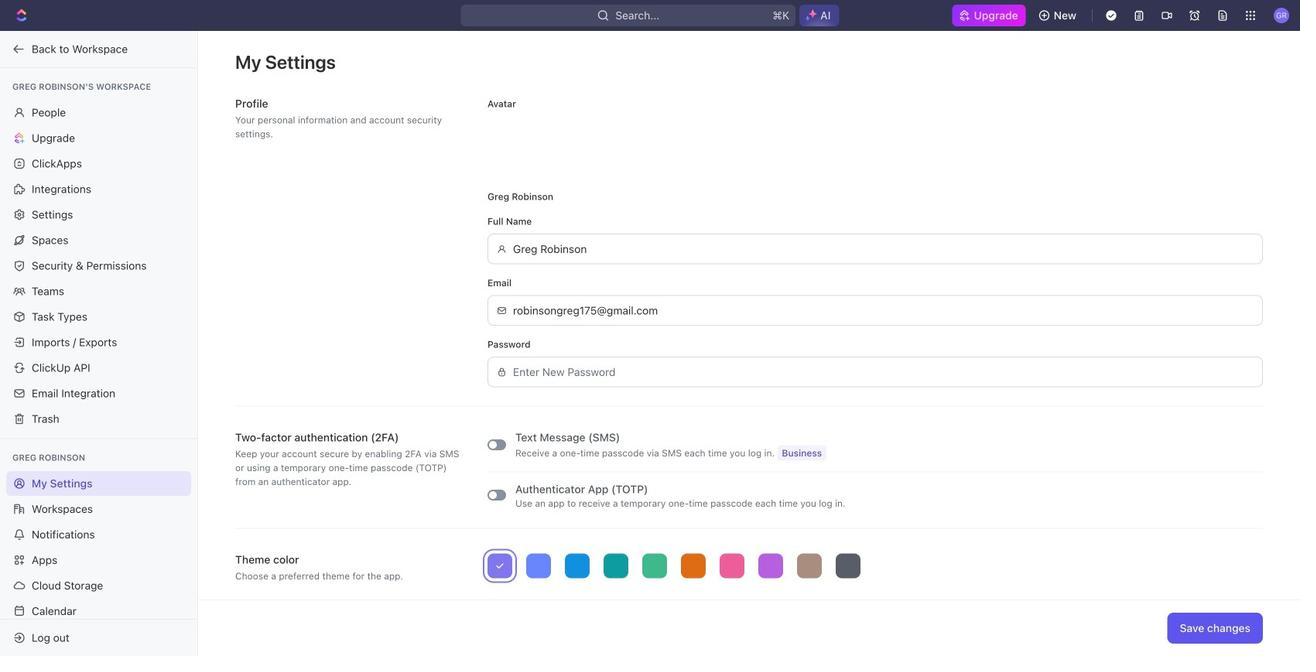 Task type: locate. For each thing, give the bounding box(es) containing it.
list box
[[488, 554, 1264, 579]]

2 option from the left
[[527, 554, 551, 579]]

6 option from the left
[[681, 554, 706, 579]]

option
[[488, 554, 513, 579], [527, 554, 551, 579], [565, 554, 590, 579], [604, 554, 629, 579], [643, 554, 667, 579], [681, 554, 706, 579], [720, 554, 745, 579], [759, 554, 784, 579], [797, 554, 822, 579], [836, 554, 861, 579]]

5 option from the left
[[643, 554, 667, 579]]

4 option from the left
[[604, 554, 629, 579]]



Task type: describe. For each thing, give the bounding box(es) containing it.
7 option from the left
[[720, 554, 745, 579]]

10 option from the left
[[836, 554, 861, 579]]

9 option from the left
[[797, 554, 822, 579]]

Enter Username text field
[[513, 235, 1254, 264]]

Enter Email text field
[[513, 296, 1254, 325]]

available on business plans or higher element
[[778, 446, 827, 461]]

1 option from the left
[[488, 554, 513, 579]]

Enter New Password text field
[[513, 358, 1254, 387]]

8 option from the left
[[759, 554, 784, 579]]

3 option from the left
[[565, 554, 590, 579]]



Task type: vqa. For each thing, say whether or not it's contained in the screenshot.
your to the middle
no



